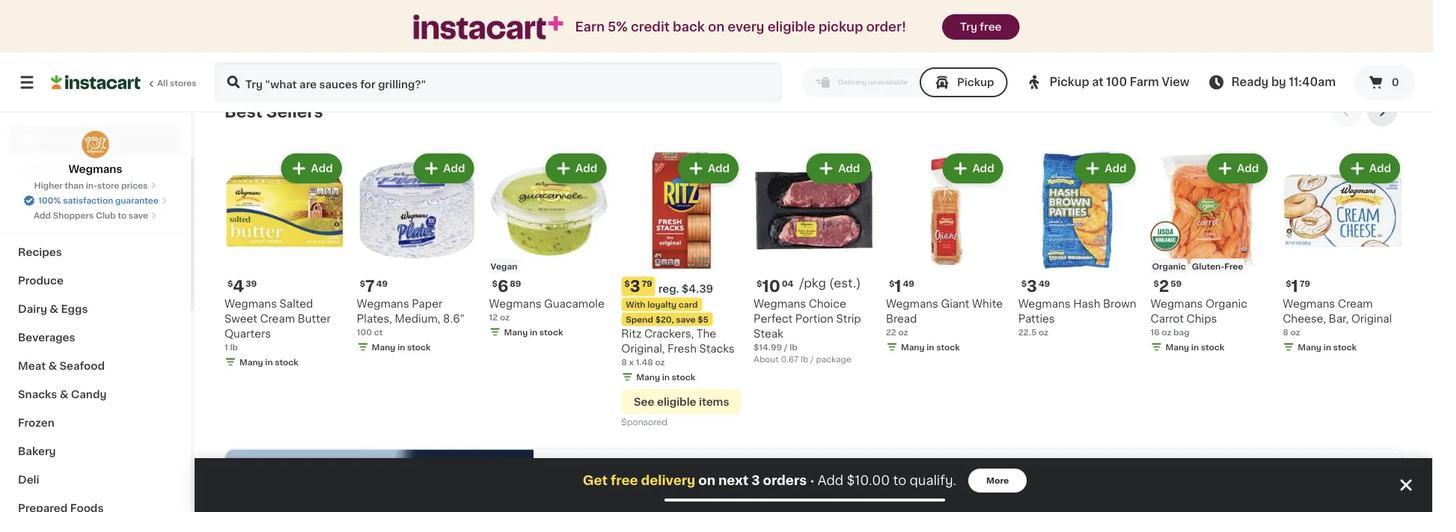 Task type: describe. For each thing, give the bounding box(es) containing it.
wegmans for wegmans organic carrot chips 16 oz bag
[[1151, 299, 1203, 309]]

deli link
[[9, 466, 182, 494]]

save inside with loyalty card spend $20, save $5
[[676, 316, 696, 324]]

4 inside the item carousel region
[[233, 279, 244, 295]]

lb inside wegmans salted sweet cream butter quarters 1 lb
[[230, 343, 238, 352]]

add shoppers club to save
[[34, 211, 148, 220]]

wegmans for wegmans
[[69, 164, 122, 174]]

wegmans salted sweet cream butter quarters 1 lb
[[225, 299, 331, 352]]

satisfaction
[[63, 197, 113, 205]]

wegmans guacamole 12 oz
[[489, 299, 605, 322]]

3 many in stock button from the left
[[1283, 0, 1404, 65]]

wegmans giant white bread 22 oz
[[886, 299, 1003, 337]]

about inside wegmans choice perfect portion strip steak $14.99 / lb about 0.67 lb / package
[[754, 355, 779, 364]]

giant
[[941, 299, 970, 309]]

steak
[[754, 329, 784, 339]]

vegan
[[491, 262, 518, 271]]

$ for $ 6 89
[[492, 280, 498, 288]]

2
[[1160, 279, 1170, 295]]

reg.
[[659, 284, 679, 294]]

8 inside wegmans cream cheese, bar, original 8 oz
[[1283, 328, 1289, 337]]

12 inside wegmans guacamole 12 oz
[[489, 313, 498, 322]]

lb up 0.42
[[784, 22, 792, 31]]

free for get
[[611, 474, 638, 487]]

49 for 25
[[826, 483, 837, 491]]

sellers
[[266, 104, 323, 120]]

shoppers
[[53, 211, 94, 220]]

about left '0.82'
[[489, 19, 514, 28]]

frozen
[[18, 418, 54, 428]]

more
[[987, 477, 1009, 485]]

with loyalty card price $3.79. original price $4.39. element
[[622, 277, 742, 297]]

add button for wegmans cream cheese, bar, original
[[1341, 155, 1399, 182]]

wegmans organic carrot chips 16 oz bag
[[1151, 299, 1248, 337]]

squash
[[789, 0, 828, 3]]

about inside green squash (zucchini) $1.99 / lb about 0.42 lb each
[[754, 34, 779, 43]]

2 many in stock button from the left
[[1151, 0, 1271, 65]]

stacks
[[700, 344, 735, 354]]

product group containing 6
[[489, 151, 610, 341]]

3 inside treatment tracker modal dialog
[[752, 474, 760, 487]]

1.48
[[636, 358, 653, 367]]

instacart logo image
[[51, 73, 141, 91]]

dairy
[[18, 304, 47, 314]]

try free
[[961, 22, 1002, 32]]

add button for wegmans choice perfect portion strip steak
[[811, 155, 870, 182]]

49 for 1
[[903, 280, 915, 288]]

wegmans for wegmans choice perfect portion strip steak $14.99 / lb about 0.67 lb / package
[[754, 299, 806, 309]]

0 horizontal spatial to
[[118, 211, 127, 220]]

order!
[[867, 21, 907, 33]]

guacamole
[[544, 299, 605, 309]]

$ 6 89
[[492, 279, 521, 295]]

$ for $ 1 79
[[1286, 280, 1292, 288]]

add button for wegmans organic carrot chips
[[1209, 155, 1267, 182]]

100% satisfaction guarantee
[[38, 197, 159, 205]]

3 for $ 3 79
[[630, 279, 641, 295]]

wegmans for wegmans paper plates, medium,  8.6" 100 ct
[[357, 299, 409, 309]]

see eligible items button
[[622, 389, 742, 415]]

79 for 1
[[1300, 280, 1311, 288]]

1 for wegmans cream cheese, bar, original
[[1292, 279, 1299, 295]]

11:40am
[[1290, 77, 1336, 88]]

recipes link
[[9, 238, 182, 267]]

to inside treatment tracker modal dialog
[[894, 474, 907, 487]]

item carousel region
[[225, 97, 1404, 437]]

about inside the $3.09 / lb about 0.62 lb each
[[1019, 19, 1044, 28]]

& for meat
[[48, 361, 57, 371]]

oz inside wegmans shredded iceberg lettuce 10 oz bag
[[898, 22, 908, 31]]

with loyalty card spend $20, save $5
[[626, 301, 709, 324]]

10 inside wegmans shredded iceberg lettuce 10 oz bag
[[886, 22, 896, 31]]

0.82
[[516, 19, 535, 28]]

every
[[728, 21, 765, 33]]

higher
[[34, 182, 63, 190]]

$ 12 99
[[1015, 482, 1051, 498]]

add shoppers club to save link
[[34, 210, 157, 222]]

baby
[[688, 0, 715, 3]]

quarters
[[225, 329, 271, 339]]

buy it again
[[42, 164, 105, 174]]

card
[[679, 301, 698, 309]]

reg. $4.39
[[659, 284, 714, 294]]

the
[[697, 329, 717, 339]]

snacks & candy
[[18, 389, 107, 400]]

each inside the $3.09 / lb about 0.62 lb each
[[1076, 19, 1096, 28]]

red bull energy drinks image
[[547, 481, 573, 508]]

sponsored badge image for product group containing many in stock
[[1151, 66, 1196, 75]]

service type group
[[802, 67, 1008, 97]]

pickup at 100 farm view
[[1050, 77, 1190, 88]]

product group containing 10
[[754, 151, 874, 365]]

store
[[97, 182, 119, 190]]

delivery
[[641, 474, 696, 487]]

free
[[1225, 262, 1244, 271]]

99
[[1039, 483, 1051, 491]]

49 for 7
[[376, 280, 388, 288]]

1 inside wegmans salted sweet cream butter quarters 1 lb
[[225, 343, 228, 352]]

organic gluten-free
[[1153, 262, 1244, 271]]

each inside green squash (zucchini) $1.99 / lb about 0.42 lb each
[[811, 34, 832, 43]]

$ 1 79
[[1286, 279, 1311, 295]]

hash
[[1074, 299, 1101, 309]]

meat
[[18, 361, 46, 371]]

dairy & eggs link
[[9, 295, 182, 323]]

organic for wegmans
[[1206, 299, 1248, 309]]

ct
[[374, 328, 383, 337]]

oz inside wegmans organic carrot chips 16 oz bag
[[1162, 328, 1172, 337]]

22.5
[[1019, 328, 1037, 337]]

product group containing 7
[[357, 151, 477, 356]]

0 horizontal spatial each
[[547, 19, 567, 28]]

$ for $ 3 49
[[1022, 280, 1027, 288]]

$ for $ 10 04
[[757, 280, 762, 288]]

100 inside pickup at 100 farm view popup button
[[1107, 77, 1128, 88]]

bar,
[[1329, 314, 1349, 324]]

4 inside soli organic baby spinach 4 oz
[[622, 22, 627, 31]]

express icon image
[[414, 15, 563, 39]]

spend
[[626, 316, 654, 324]]

dairy & eggs
[[18, 304, 88, 314]]

0.62
[[1046, 19, 1064, 28]]

(est.)
[[830, 278, 861, 290]]

add inside treatment tracker modal dialog
[[818, 474, 844, 487]]

sweet
[[225, 314, 257, 324]]

buy
[[42, 164, 63, 174]]

wegmans for wegmans hash brown patties 22.5 oz
[[1019, 299, 1071, 309]]

$3.09
[[1019, 7, 1043, 16]]

$ 3 79
[[625, 279, 653, 295]]

eggs
[[61, 304, 88, 314]]

treatment tracker modal dialog
[[195, 458, 1434, 512]]

back
[[673, 21, 705, 33]]

pickup for pickup
[[958, 77, 995, 88]]

•
[[810, 475, 815, 486]]

white
[[973, 299, 1003, 309]]

wegmans link
[[69, 130, 122, 177]]

100% satisfaction guarantee button
[[23, 192, 168, 207]]

guarantee
[[115, 197, 159, 205]]

wegmans logo image
[[81, 130, 110, 159]]

/ inside the $3.09 / lb about 0.62 lb each
[[1045, 7, 1049, 16]]

oz inside the wegmans giant white bread 22 oz
[[899, 328, 909, 337]]

100 inside the wegmans paper plates, medium,  8.6" 100 ct
[[357, 328, 372, 337]]

79 for 3
[[642, 280, 653, 288]]

/ up 0.67
[[784, 343, 788, 352]]

loyalty
[[648, 301, 677, 309]]

items
[[699, 397, 730, 407]]

100%
[[38, 197, 61, 205]]

wegmans for wegmans shredded iceberg lettuce 10 oz bag
[[886, 0, 939, 3]]

try
[[961, 22, 978, 32]]

oz inside ritz crackers, the original, fresh stacks 8 x 1.48 oz
[[655, 358, 665, 367]]

0.67
[[781, 355, 799, 364]]

/ inside green squash (zucchini) $1.99 / lb about 0.42 lb each
[[779, 22, 782, 31]]



Task type: locate. For each thing, give the bounding box(es) containing it.
lb down quarters
[[230, 343, 238, 352]]

4 down spinach on the top of the page
[[622, 22, 627, 31]]

3 up with
[[630, 279, 641, 295]]

$5
[[698, 316, 709, 324]]

0 horizontal spatial 100
[[357, 328, 372, 337]]

0 vertical spatial 100
[[1107, 77, 1128, 88]]

portion
[[796, 314, 834, 324]]

to
[[118, 211, 127, 220], [894, 474, 907, 487]]

1 horizontal spatial save
[[676, 316, 696, 324]]

green
[[754, 0, 786, 3]]

wegmans up perfect
[[754, 299, 806, 309]]

wegmans inside wegmans organic carrot chips 16 oz bag
[[1151, 299, 1203, 309]]

8 left x
[[622, 358, 627, 367]]

0 vertical spatial sponsored badge image
[[622, 34, 667, 42]]

$ up with
[[625, 280, 630, 288]]

product group containing many in stock
[[1151, 0, 1271, 79]]

& left eggs
[[50, 304, 58, 314]]

carrot
[[1151, 314, 1184, 324]]

eligible inside button
[[657, 397, 697, 407]]

0 vertical spatial to
[[118, 211, 127, 220]]

79 up cheese,
[[1300, 280, 1311, 288]]

lists link
[[9, 184, 182, 214]]

each right 0.62
[[1076, 19, 1096, 28]]

0
[[1392, 77, 1400, 88]]

1 vertical spatial organic
[[1153, 262, 1187, 271]]

$ left the "•"
[[798, 483, 804, 491]]

$ 7 49
[[360, 279, 388, 295]]

& for snacks
[[60, 389, 68, 400]]

save
[[129, 211, 148, 220], [676, 316, 696, 324]]

add button for wegmans giant white bread
[[944, 155, 1002, 182]]

wegmans for wegmans cream cheese, bar, original 8 oz
[[1283, 299, 1336, 309]]

1 79 from the left
[[642, 280, 653, 288]]

$ down vegan
[[492, 280, 498, 288]]

49 right 7
[[376, 280, 388, 288]]

$1.99
[[754, 22, 777, 31]]

$4.39
[[682, 284, 714, 294]]

free
[[980, 22, 1002, 32], [611, 474, 638, 487]]

organic up 59
[[1153, 262, 1187, 271]]

1 vertical spatial 100
[[357, 328, 372, 337]]

0 horizontal spatial eligible
[[657, 397, 697, 407]]

$ right more
[[1015, 483, 1021, 491]]

$ up patties
[[1022, 280, 1027, 288]]

lb up 0.62
[[1051, 7, 1059, 16]]

many
[[372, 22, 396, 31], [504, 34, 528, 43], [901, 37, 925, 46], [769, 49, 793, 57], [1166, 52, 1190, 60], [1298, 52, 1322, 60], [504, 328, 528, 337], [372, 343, 396, 352], [901, 343, 925, 352], [1166, 343, 1190, 352], [1298, 343, 1322, 352], [240, 358, 263, 367], [637, 373, 660, 381]]

1 horizontal spatial 100
[[1107, 77, 1128, 88]]

1 up cheese,
[[1292, 279, 1299, 295]]

0 vertical spatial bag
[[910, 22, 926, 31]]

2 horizontal spatial many in stock button
[[1283, 0, 1404, 65]]

free for try
[[980, 22, 1002, 32]]

59
[[1171, 280, 1182, 288]]

get free delivery on next 3 orders • add $10.00 to qualify.
[[583, 474, 957, 487]]

red bull energy drinks image
[[225, 450, 534, 512]]

wegmans up the iceberg
[[886, 0, 939, 3]]

wegmans up carrot
[[1151, 299, 1203, 309]]

crackers,
[[645, 329, 694, 339]]

100 left ct
[[357, 328, 372, 337]]

0 horizontal spatial 3
[[630, 279, 641, 295]]

$14.99
[[754, 343, 782, 352]]

49 right 25
[[826, 483, 837, 491]]

0 horizontal spatial bag
[[910, 22, 926, 31]]

2 79 from the left
[[1300, 280, 1311, 288]]

recipes
[[18, 247, 62, 258]]

04
[[782, 280, 794, 288]]

wegmans up cheese,
[[1283, 299, 1336, 309]]

sponsored badge image down see
[[622, 419, 667, 428]]

wegmans up patties
[[1019, 299, 1071, 309]]

10 left 04
[[762, 279, 781, 295]]

organic for soli
[[643, 0, 685, 3]]

bread
[[886, 314, 917, 324]]

perfect
[[754, 314, 793, 324]]

1 horizontal spatial eligible
[[768, 21, 816, 33]]

bag inside wegmans shredded iceberg lettuce 10 oz bag
[[910, 22, 926, 31]]

$ inside the $ 3 79
[[625, 280, 630, 288]]

cream up original on the bottom
[[1338, 299, 1373, 309]]

item badge image
[[1151, 222, 1181, 252]]

2 horizontal spatial organic
[[1206, 299, 1248, 309]]

$ up cheese,
[[1286, 280, 1292, 288]]

wegmans for wegmans salted sweet cream butter quarters 1 lb
[[225, 299, 277, 309]]

bag for iceberg
[[910, 22, 926, 31]]

1 vertical spatial sponsored badge image
[[1151, 66, 1196, 75]]

1 vertical spatial 12
[[1021, 482, 1038, 498]]

$ 1 49
[[889, 279, 915, 295]]

cream inside wegmans cream cheese, bar, original 8 oz
[[1338, 299, 1373, 309]]

1 horizontal spatial free
[[980, 22, 1002, 32]]

0 vertical spatial organic
[[643, 0, 685, 3]]

$ up the 'bread'
[[889, 280, 895, 288]]

79 inside the $ 3 79
[[642, 280, 653, 288]]

1 horizontal spatial each
[[811, 34, 832, 43]]

in-
[[86, 182, 97, 190]]

wegmans
[[886, 0, 939, 3], [69, 164, 122, 174], [225, 299, 277, 309], [489, 299, 542, 309], [754, 299, 806, 309], [1019, 299, 1071, 309], [357, 299, 409, 309], [886, 299, 939, 309], [1151, 299, 1203, 309], [1283, 299, 1336, 309]]

& for dairy
[[50, 304, 58, 314]]

0 vertical spatial cream
[[1338, 299, 1373, 309]]

49 inside $ 25 49
[[826, 483, 837, 491]]

eligible
[[768, 21, 816, 33], [657, 397, 697, 407]]

lb right 0.42
[[802, 34, 809, 43]]

organic inside wegmans organic carrot chips 16 oz bag
[[1206, 299, 1248, 309]]

free inside treatment tracker modal dialog
[[611, 474, 638, 487]]

0.42
[[781, 34, 800, 43]]

$3.09 / lb about 0.62 lb each
[[1019, 7, 1096, 28]]

to right club
[[118, 211, 127, 220]]

wegmans inside wegmans salted sweet cream butter quarters 1 lb
[[225, 299, 277, 309]]

4 left 39
[[233, 279, 244, 295]]

0 vertical spatial save
[[129, 211, 148, 220]]

wegmans up "plates,"
[[357, 299, 409, 309]]

organic up spinach on the top of the page
[[643, 0, 685, 3]]

0 vertical spatial 8
[[1283, 328, 1289, 337]]

organic up chips
[[1206, 299, 1248, 309]]

10 down the iceberg
[[886, 22, 896, 31]]

$ for $ 4 39
[[228, 280, 233, 288]]

$ for $ 7 49
[[360, 280, 365, 288]]

wegmans paper plates, medium,  8.6" 100 ct
[[357, 299, 465, 337]]

lettuce
[[929, 8, 970, 18]]

stores
[[170, 79, 197, 87]]

0 vertical spatial free
[[980, 22, 1002, 32]]

deli
[[18, 475, 39, 485]]

add
[[311, 163, 333, 174], [443, 163, 465, 174], [576, 163, 598, 174], [708, 163, 730, 174], [840, 163, 862, 174], [973, 163, 995, 174], [1105, 163, 1127, 174], [1238, 163, 1259, 174], [1370, 163, 1392, 174], [34, 211, 51, 220], [818, 474, 844, 487], [755, 493, 777, 504], [972, 493, 994, 504]]

12 down 6
[[489, 313, 498, 322]]

/ up 0.62
[[1045, 7, 1049, 16]]

$ for $ 2 59
[[1154, 280, 1160, 288]]

10
[[886, 22, 896, 31], [762, 279, 781, 295]]

49 up the 'bread'
[[903, 280, 915, 288]]

product group containing 2
[[1151, 151, 1271, 356]]

oz right 1.48
[[655, 358, 665, 367]]

0 vertical spatial on
[[708, 21, 725, 33]]

wegmans inside wegmans guacamole 12 oz
[[489, 299, 542, 309]]

49 inside $ 3 49
[[1039, 280, 1051, 288]]

0 horizontal spatial pickup
[[958, 77, 995, 88]]

pickup down try free
[[958, 77, 995, 88]]

plates,
[[357, 314, 392, 324]]

1 many in stock button from the left
[[357, 0, 477, 35]]

39
[[246, 280, 257, 288]]

$ inside $ 1 79
[[1286, 280, 1292, 288]]

ritz
[[622, 329, 642, 339]]

25
[[804, 482, 824, 498]]

10 inside product group
[[762, 279, 781, 295]]

5%
[[608, 21, 628, 33]]

$
[[228, 280, 233, 288], [492, 280, 498, 288], [757, 280, 762, 288], [1022, 280, 1027, 288], [360, 280, 365, 288], [625, 280, 630, 288], [889, 280, 895, 288], [1154, 280, 1160, 288], [1286, 280, 1292, 288], [798, 483, 804, 491], [1015, 483, 1021, 491]]

79 left reg. at the left bottom of page
[[642, 280, 653, 288]]

8 inside ritz crackers, the original, fresh stacks 8 x 1.48 oz
[[622, 358, 627, 367]]

1 vertical spatial save
[[676, 316, 696, 324]]

wegmans inside wegmans hash brown patties 22.5 oz
[[1019, 299, 1071, 309]]

sponsored badge image
[[622, 34, 667, 42], [1151, 66, 1196, 75], [622, 419, 667, 428]]

1 horizontal spatial many in stock button
[[1151, 0, 1271, 65]]

lb right '0.82'
[[537, 19, 545, 28]]

original,
[[622, 344, 665, 354]]

bag inside wegmans organic carrot chips 16 oz bag
[[1174, 328, 1190, 337]]

oz right 16
[[1162, 328, 1172, 337]]

2 vertical spatial sponsored badge image
[[622, 419, 667, 428]]

beverages
[[18, 332, 75, 343]]

patties
[[1019, 314, 1055, 324]]

snacks
[[18, 389, 57, 400]]

49 for 3
[[1039, 280, 1051, 288]]

buy it again link
[[9, 154, 182, 184]]

2 horizontal spatial 3
[[1027, 279, 1038, 295]]

0 horizontal spatial 4
[[233, 279, 244, 295]]

add button for wegmans salted sweet cream butter quarters
[[283, 155, 340, 182]]

$ for $ 3 79
[[625, 280, 630, 288]]

1 vertical spatial &
[[48, 361, 57, 371]]

49 up patties
[[1039, 280, 1051, 288]]

wegmans up sweet
[[225, 299, 277, 309]]

oz down patties
[[1039, 328, 1049, 337]]

bakery
[[18, 446, 56, 457]]

higher than in-store prices link
[[34, 180, 157, 192]]

each right '0.82'
[[547, 19, 567, 28]]

$ inside $ 12 99
[[1015, 483, 1021, 491]]

wegmans down $ 6 89 at left
[[489, 299, 542, 309]]

1 horizontal spatial 12
[[1021, 482, 1038, 498]]

1 horizontal spatial cream
[[1338, 299, 1373, 309]]

& left candy on the left bottom
[[60, 389, 68, 400]]

0 horizontal spatial organic
[[643, 0, 685, 3]]

2 horizontal spatial each
[[1076, 19, 1096, 28]]

$ inside $ 25 49
[[798, 483, 804, 491]]

sponsored badge image for product group containing soli organic baby spinach
[[622, 34, 667, 42]]

on left next
[[699, 474, 716, 487]]

0 horizontal spatial 8
[[622, 358, 627, 367]]

all stores
[[157, 79, 197, 87]]

iceberg
[[886, 8, 927, 18]]

$ left 04
[[757, 280, 762, 288]]

1 vertical spatial 4
[[233, 279, 244, 295]]

about down "$3.09"
[[1019, 19, 1044, 28]]

0 horizontal spatial 12
[[489, 313, 498, 322]]

0 vertical spatial 10
[[886, 22, 896, 31]]

100 right at
[[1107, 77, 1128, 88]]

1 horizontal spatial organic
[[1153, 262, 1187, 271]]

on right back
[[708, 21, 725, 33]]

1 vertical spatial eligible
[[657, 397, 697, 407]]

bag down the iceberg
[[910, 22, 926, 31]]

add button for wegmans paper plates, medium,  8.6"
[[415, 155, 473, 182]]

pickup inside pickup at 100 farm view popup button
[[1050, 77, 1090, 88]]

2 vertical spatial &
[[60, 389, 68, 400]]

1 horizontal spatial 79
[[1300, 280, 1311, 288]]

wegmans inside wegmans shredded iceberg lettuce 10 oz bag
[[886, 0, 939, 3]]

add button for wegmans hash brown patties
[[1077, 155, 1135, 182]]

strip
[[837, 314, 861, 324]]

farm
[[1130, 77, 1160, 88]]

0 horizontal spatial 1
[[225, 343, 228, 352]]

oz inside wegmans cream cheese, bar, original 8 oz
[[1291, 328, 1301, 337]]

6
[[498, 279, 509, 295]]

& right meat
[[48, 361, 57, 371]]

about down the $14.99
[[754, 355, 779, 364]]

cream down salted
[[260, 314, 295, 324]]

1 vertical spatial cream
[[260, 314, 295, 324]]

candy
[[71, 389, 107, 400]]

lb right 0.67
[[801, 355, 809, 364]]

chips
[[1187, 314, 1218, 324]]

save down guarantee
[[129, 211, 148, 220]]

eligible right see
[[657, 397, 697, 407]]

1 horizontal spatial 4
[[622, 22, 627, 31]]

wegmans inside wegmans choice perfect portion strip steak $14.99 / lb about 0.67 lb / package
[[754, 299, 806, 309]]

$ for $ 1 49
[[889, 280, 895, 288]]

$ for $ 25 49
[[798, 483, 804, 491]]

to right $10.00
[[894, 474, 907, 487]]

2 horizontal spatial 1
[[1292, 279, 1299, 295]]

organic inside soli organic baby spinach 4 oz
[[643, 0, 685, 3]]

oz down cheese,
[[1291, 328, 1301, 337]]

1 vertical spatial free
[[611, 474, 638, 487]]

3 right next
[[752, 474, 760, 487]]

about down '$1.99'
[[754, 34, 779, 43]]

1 vertical spatial 8
[[622, 358, 627, 367]]

$ inside $ 6 89
[[492, 280, 498, 288]]

wegmans inside the wegmans giant white bread 22 oz
[[886, 299, 939, 309]]

(zucchini)
[[754, 8, 807, 18]]

$ left 39
[[228, 280, 233, 288]]

bag for carrot
[[1174, 328, 1190, 337]]

wegmans cream cheese, bar, original 8 oz
[[1283, 299, 1393, 337]]

spinach
[[622, 8, 664, 18]]

product group containing soli organic baby spinach
[[622, 0, 742, 46]]

8
[[1283, 328, 1289, 337], [622, 358, 627, 367]]

1 horizontal spatial 10
[[886, 22, 896, 31]]

1 vertical spatial bag
[[1174, 328, 1190, 337]]

oz down the iceberg
[[898, 22, 908, 31]]

pickup left at
[[1050, 77, 1090, 88]]

$ up "plates,"
[[360, 280, 365, 288]]

1 horizontal spatial bag
[[1174, 328, 1190, 337]]

wegmans inside the wegmans paper plates, medium,  8.6" 100 ct
[[357, 299, 409, 309]]

oz down 6
[[500, 313, 510, 322]]

seafood
[[60, 361, 105, 371]]

on inside treatment tracker modal dialog
[[699, 474, 716, 487]]

view
[[1162, 77, 1190, 88]]

1 horizontal spatial to
[[894, 474, 907, 487]]

$ inside $ 1 49
[[889, 280, 895, 288]]

2 vertical spatial organic
[[1206, 299, 1248, 309]]

1 horizontal spatial pickup
[[1050, 77, 1090, 88]]

1 horizontal spatial 3
[[752, 474, 760, 487]]

$ for $ 12 99
[[1015, 483, 1021, 491]]

eligible up 0.42
[[768, 21, 816, 33]]

pickup inside pickup button
[[958, 77, 995, 88]]

add button for wegmans guacamole
[[547, 155, 605, 182]]

1 vertical spatial to
[[894, 474, 907, 487]]

sponsored badge image up view
[[1151, 66, 1196, 75]]

oz right 22
[[899, 328, 909, 337]]

$ left 59
[[1154, 280, 1160, 288]]

bag down carrot
[[1174, 328, 1190, 337]]

49 inside $ 1 49
[[903, 280, 915, 288]]

product group containing 4
[[225, 151, 345, 371]]

wegmans up higher than in-store prices link at left top
[[69, 164, 122, 174]]

16
[[1151, 328, 1160, 337]]

1
[[895, 279, 902, 295], [1292, 279, 1299, 295], [225, 343, 228, 352]]

8.6"
[[443, 314, 465, 324]]

qualify.
[[910, 474, 957, 487]]

79 inside $ 1 79
[[1300, 280, 1311, 288]]

again
[[76, 164, 105, 174]]

oz inside wegmans hash brown patties 22.5 oz
[[1039, 328, 1049, 337]]

$ inside $ 7 49
[[360, 280, 365, 288]]

1 vertical spatial 10
[[762, 279, 781, 295]]

0 vertical spatial 12
[[489, 313, 498, 322]]

1 horizontal spatial 1
[[895, 279, 902, 295]]

1 for wegmans giant white bread
[[895, 279, 902, 295]]

earn 5% credit back on every eligible pickup order!
[[575, 21, 907, 33]]

0 horizontal spatial save
[[129, 211, 148, 220]]

lb right 0.62
[[1066, 19, 1074, 28]]

12 left "99" at bottom right
[[1021, 482, 1038, 498]]

free right get
[[611, 474, 638, 487]]

/
[[1045, 7, 1049, 16], [779, 22, 782, 31], [784, 343, 788, 352], [811, 355, 814, 364]]

&
[[50, 304, 58, 314], [48, 361, 57, 371], [60, 389, 68, 400]]

$ inside $ 3 49
[[1022, 280, 1027, 288]]

free right the try
[[980, 22, 1002, 32]]

ready
[[1232, 77, 1269, 88]]

oz inside wegmans guacamole 12 oz
[[500, 313, 510, 322]]

None search field
[[214, 61, 783, 103]]

0 horizontal spatial 79
[[642, 280, 653, 288]]

7
[[365, 279, 375, 295]]

shop
[[42, 134, 70, 144]]

0 horizontal spatial cream
[[260, 314, 295, 324]]

cheese,
[[1283, 314, 1327, 324]]

pickup for pickup at 100 farm view
[[1050, 77, 1090, 88]]

0 vertical spatial eligible
[[768, 21, 816, 33]]

wegmans inside wegmans cream cheese, bar, original 8 oz
[[1283, 299, 1336, 309]]

sponsored badge image inside the item carousel region
[[622, 419, 667, 428]]

1 horizontal spatial 8
[[1283, 328, 1289, 337]]

/ left package
[[811, 355, 814, 364]]

wegmans for wegmans guacamole 12 oz
[[489, 299, 542, 309]]

salted
[[280, 299, 313, 309]]

/ down (zucchini)
[[779, 22, 782, 31]]

0 horizontal spatial many in stock button
[[357, 0, 477, 35]]

each down pickup
[[811, 34, 832, 43]]

0 vertical spatial 4
[[622, 22, 627, 31]]

$ inside $ 10 04
[[757, 280, 762, 288]]

Search field
[[216, 63, 781, 102]]

wegmans for wegmans giant white bread 22 oz
[[886, 299, 939, 309]]

0 horizontal spatial free
[[611, 474, 638, 487]]

49 inside $ 7 49
[[376, 280, 388, 288]]

wegmans hash brown patties 22.5 oz
[[1019, 299, 1137, 337]]

lb up 0.67
[[790, 343, 798, 352]]

see eligible items
[[634, 397, 730, 407]]

$ inside $ 4 39
[[228, 280, 233, 288]]

add button
[[283, 155, 340, 182], [415, 155, 473, 182], [547, 155, 605, 182], [680, 155, 738, 182], [811, 155, 870, 182], [944, 155, 1002, 182], [1077, 155, 1135, 182], [1209, 155, 1267, 182], [1341, 155, 1399, 182], [727, 485, 785, 512], [944, 485, 1002, 512]]

100
[[1107, 77, 1128, 88], [357, 328, 372, 337]]

earn
[[575, 21, 605, 33]]

club
[[96, 211, 116, 220]]

1 down quarters
[[225, 343, 228, 352]]

product group
[[622, 0, 742, 46], [1151, 0, 1271, 79], [225, 151, 345, 371], [357, 151, 477, 356], [489, 151, 610, 341], [622, 151, 742, 431], [754, 151, 874, 365], [886, 151, 1007, 356], [1019, 151, 1139, 338], [1151, 151, 1271, 356], [1283, 151, 1404, 356]]

save down card
[[676, 316, 696, 324]]

3 up patties
[[1027, 279, 1038, 295]]

oz inside soli organic baby spinach 4 oz
[[629, 22, 639, 31]]

1 up the 'bread'
[[895, 279, 902, 295]]

3 for $ 3 49
[[1027, 279, 1038, 295]]

0 horizontal spatial 10
[[762, 279, 781, 295]]

all stores link
[[51, 61, 198, 103]]

0 vertical spatial &
[[50, 304, 58, 314]]

wegmans up the 'bread'
[[886, 299, 939, 309]]

$10.04 per package (estimated) element
[[754, 277, 874, 297]]

cream inside wegmans salted sweet cream butter quarters 1 lb
[[260, 314, 295, 324]]

sponsored badge image down credit
[[622, 34, 667, 42]]

8 down cheese,
[[1283, 328, 1289, 337]]

$ inside $ 2 59
[[1154, 280, 1160, 288]]

oz down spinach on the top of the page
[[629, 22, 639, 31]]

1 vertical spatial on
[[699, 474, 716, 487]]



Task type: vqa. For each thing, say whether or not it's contained in the screenshot.
'Petco' link
no



